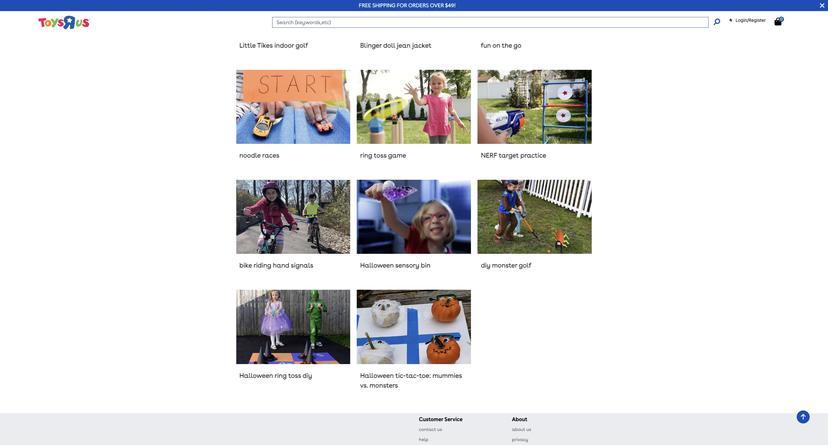 Task type: describe. For each thing, give the bounding box(es) containing it.
halloween ring toss diy
[[240, 372, 312, 380]]

races
[[262, 152, 279, 159]]

fun on the go
[[481, 41, 522, 49]]

riding
[[254, 262, 271, 269]]

noodle
[[240, 152, 261, 159]]

us for customer service
[[437, 427, 442, 432]]

nerf target practice
[[481, 152, 546, 159]]

free shipping for orders over $49!
[[359, 2, 456, 8]]

blog card image for on
[[478, 0, 592, 34]]

practice
[[521, 152, 546, 159]]

bike
[[240, 262, 252, 269]]

us for about
[[527, 427, 531, 432]]

for
[[397, 2, 407, 8]]

help link
[[419, 437, 429, 442]]

little tikes indoor golf link
[[236, 0, 351, 63]]

tac-
[[406, 372, 419, 380]]

noodle races link
[[236, 70, 351, 173]]

ring toss game
[[360, 152, 406, 159]]

little
[[240, 41, 256, 49]]

blinger doll jean jacket
[[360, 41, 432, 49]]

halloween ring toss diy link
[[236, 290, 351, 403]]

0 link
[[775, 17, 788, 26]]

customer service
[[419, 416, 463, 423]]

diy monster golf
[[481, 262, 532, 269]]

halloween sensory bin
[[360, 262, 431, 269]]

about
[[512, 416, 528, 423]]

nerf
[[481, 152, 497, 159]]

over
[[430, 2, 444, 8]]

doll
[[383, 41, 395, 49]]

nerf target practice link
[[478, 70, 592, 173]]

contact us link
[[419, 427, 442, 432]]

jean
[[397, 41, 411, 49]]

blog card image for sensory
[[357, 180, 471, 254]]

contact us
[[419, 427, 442, 432]]

about us link
[[512, 427, 531, 432]]

indoor
[[274, 41, 294, 49]]

halloween sensory bin link
[[357, 180, 471, 284]]

toys r us image
[[38, 15, 90, 30]]

close button image
[[820, 2, 825, 9]]

about
[[512, 427, 525, 432]]

blog card image for tikes
[[236, 0, 351, 34]]

$49!
[[445, 2, 456, 8]]

privacy
[[512, 437, 528, 442]]

tic-
[[396, 372, 406, 380]]

hand
[[273, 262, 289, 269]]

blog card image for ring
[[236, 290, 351, 364]]

blinger doll jean jacket link
[[357, 0, 471, 63]]

0 horizontal spatial golf
[[296, 41, 308, 49]]

sensory
[[395, 262, 419, 269]]

blog card image for races
[[236, 70, 351, 144]]

mummies
[[433, 372, 462, 380]]

toe:
[[419, 372, 431, 380]]

bike riding hand signals link
[[236, 180, 351, 284]]

contact
[[419, 427, 436, 432]]

go
[[514, 41, 522, 49]]

login/register button
[[729, 17, 766, 24]]

customer
[[419, 416, 443, 423]]

vs.
[[360, 382, 368, 389]]

1 horizontal spatial golf
[[519, 262, 532, 269]]

jacket
[[412, 41, 432, 49]]



Task type: vqa. For each thing, say whether or not it's contained in the screenshot.
on
yes



Task type: locate. For each thing, give the bounding box(es) containing it.
toss inside ring toss game link
[[374, 152, 387, 159]]

monster
[[492, 262, 517, 269]]

0 horizontal spatial diy
[[303, 372, 312, 380]]

golf
[[296, 41, 308, 49], [519, 262, 532, 269]]

blog card image for toss
[[357, 70, 471, 144]]

ring toss game link
[[357, 70, 471, 173]]

little tikes indoor golf
[[240, 41, 308, 49]]

shopping bag image
[[775, 18, 782, 25]]

service
[[445, 416, 463, 423]]

0 horizontal spatial ring
[[275, 372, 287, 380]]

golf right "indoor" at the left of the page
[[296, 41, 308, 49]]

noodle races
[[240, 152, 279, 159]]

golf right monster
[[519, 262, 532, 269]]

free
[[359, 2, 371, 8]]

the
[[502, 41, 512, 49]]

us
[[437, 427, 442, 432], [527, 427, 531, 432]]

1 vertical spatial golf
[[519, 262, 532, 269]]

us right about
[[527, 427, 531, 432]]

0
[[780, 17, 783, 21]]

target
[[499, 152, 519, 159]]

on
[[493, 41, 500, 49]]

1 horizontal spatial ring
[[360, 152, 372, 159]]

shipping
[[373, 2, 396, 8]]

halloween for halloween ring toss diy
[[240, 372, 273, 380]]

help
[[419, 437, 429, 442]]

1 horizontal spatial us
[[527, 427, 531, 432]]

0 horizontal spatial us
[[437, 427, 442, 432]]

0 vertical spatial ring
[[360, 152, 372, 159]]

fun
[[481, 41, 491, 49]]

tikes
[[257, 41, 273, 49]]

1 vertical spatial diy
[[303, 372, 312, 380]]

blog card image for monster
[[478, 180, 592, 254]]

halloween inside halloween tic-tac-toe: mummies vs. monsters
[[360, 372, 394, 380]]

0 vertical spatial toss
[[374, 152, 387, 159]]

1 horizontal spatial toss
[[374, 152, 387, 159]]

blog card image for riding
[[236, 180, 351, 254]]

blinger
[[360, 41, 382, 49]]

0 vertical spatial golf
[[296, 41, 308, 49]]

fun on the go link
[[478, 0, 592, 63]]

bin
[[421, 262, 431, 269]]

game
[[388, 152, 406, 159]]

blog card image
[[236, 0, 351, 34], [357, 0, 471, 34], [478, 0, 592, 34], [236, 70, 351, 144], [357, 70, 471, 144], [478, 70, 592, 144], [236, 180, 351, 254], [357, 180, 471, 254], [478, 180, 592, 254], [236, 290, 351, 364], [357, 290, 471, 364]]

0 horizontal spatial toss
[[288, 372, 301, 380]]

halloween for halloween sensory bin
[[360, 262, 394, 269]]

halloween
[[360, 262, 394, 269], [240, 372, 273, 380], [360, 372, 394, 380]]

halloween for halloween tic-tac-toe: mummies vs. monsters
[[360, 372, 394, 380]]

1 horizontal spatial diy
[[481, 262, 491, 269]]

toss
[[374, 152, 387, 159], [288, 372, 301, 380]]

bike riding hand signals
[[240, 262, 313, 269]]

halloween tic-tac-toe: mummies vs. monsters
[[360, 372, 462, 389]]

None search field
[[272, 17, 720, 28]]

blog card image for tic-
[[357, 290, 471, 364]]

1 us from the left
[[437, 427, 442, 432]]

free shipping for orders over $49! link
[[359, 2, 456, 8]]

orders
[[408, 2, 429, 8]]

us down customer service
[[437, 427, 442, 432]]

toss inside halloween ring toss diy link
[[288, 372, 301, 380]]

diy monster golf link
[[478, 180, 592, 284]]

Enter Keyword or Item No. search field
[[272, 17, 709, 28]]

blog card image for doll
[[357, 0, 471, 34]]

halloween tic-tac-toe: mummies vs. monsters link
[[357, 290, 471, 403]]

1 vertical spatial toss
[[288, 372, 301, 380]]

1 vertical spatial ring
[[275, 372, 287, 380]]

about us
[[512, 427, 531, 432]]

signals
[[291, 262, 313, 269]]

monsters
[[370, 382, 398, 389]]

0 vertical spatial diy
[[481, 262, 491, 269]]

login/register
[[736, 17, 766, 23]]

privacy link
[[512, 437, 528, 442]]

2 us from the left
[[527, 427, 531, 432]]

blog card image for target
[[478, 70, 592, 144]]

diy
[[481, 262, 491, 269], [303, 372, 312, 380]]

ring
[[360, 152, 372, 159], [275, 372, 287, 380]]



